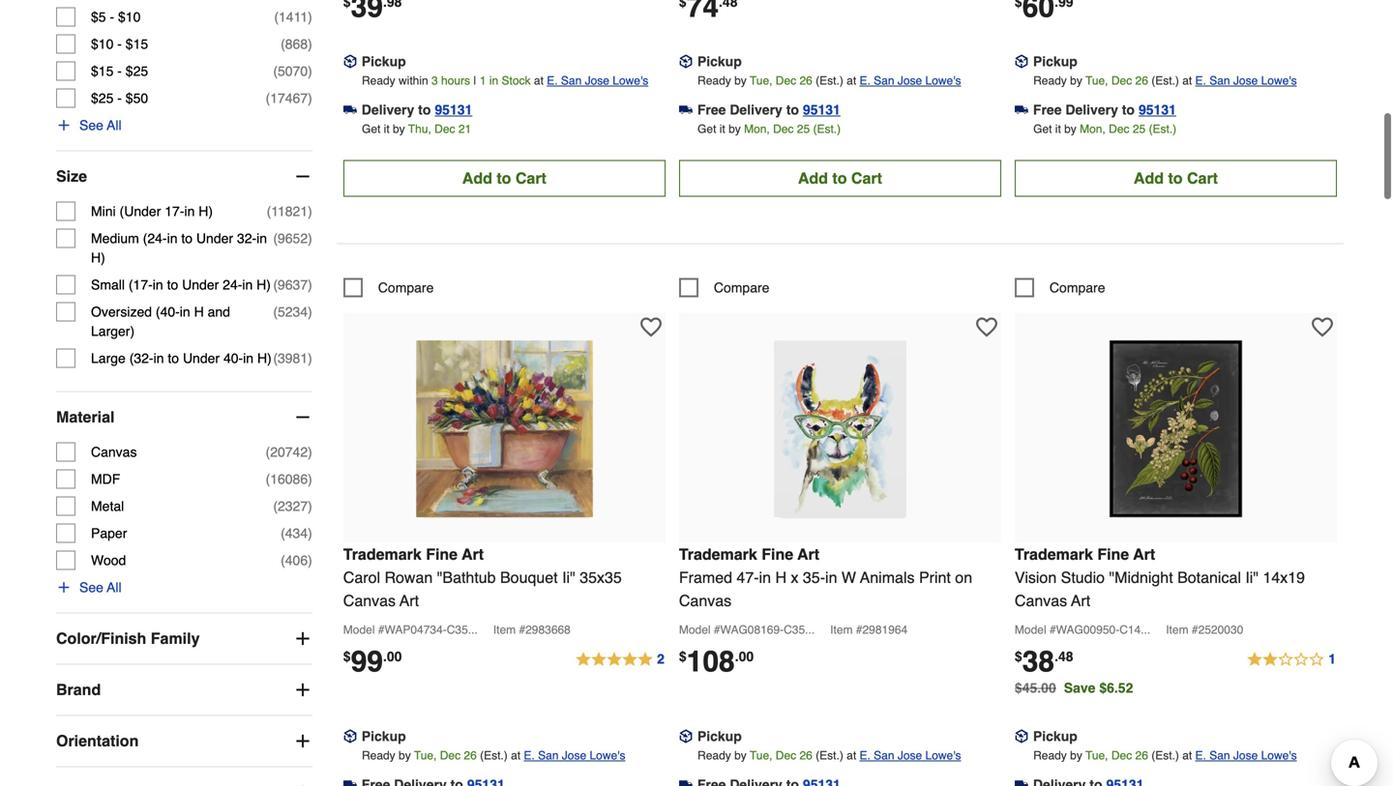 Task type: describe. For each thing, give the bounding box(es) containing it.
canvas inside trademark fine art vision studio "midnight botanical ii" 14x19 canvas art
[[1015, 592, 1067, 610]]

e. san jose lowe's button for pickup image below the actual price $60.99 element
[[1195, 71, 1297, 90]]

trademark fine art framed 47-in h x 35-in w animals print on canvas
[[679, 546, 972, 610]]

within
[[399, 74, 428, 87]]

item #2983668
[[493, 623, 571, 637]]

w
[[842, 569, 856, 587]]

add for third add to cart button from right
[[462, 169, 492, 187]]

21
[[458, 122, 471, 136]]

26 for pickup image under 99
[[464, 749, 477, 763]]

in left 9637
[[242, 277, 253, 293]]

2 stars image
[[1246, 649, 1337, 672]]

$25 - $50
[[91, 91, 148, 106]]

$ 38 .48
[[1015, 645, 1073, 679]]

size
[[56, 167, 87, 185]]

25 for 95131 button associated with pickup icon associated with free
[[797, 122, 810, 136]]

framed
[[679, 569, 732, 587]]

2327
[[278, 499, 308, 514]]

h) for large (32-in to under 40-in h)
[[257, 351, 272, 366]]

c14...
[[1120, 623, 1151, 637]]

carol
[[343, 569, 380, 587]]

lowe's for pickup image under $45.00
[[1261, 749, 1297, 763]]

( for ( 868 )
[[281, 36, 285, 52]]

item #2981964 button
[[830, 621, 919, 644]]

get it by mon, dec 25 (est.) for 95131 button associated with pickup icon associated with free
[[698, 122, 841, 136]]

canvas up mdf
[[91, 445, 137, 460]]

e. for e. san jose lowe's button corresponding to pickup image under 99
[[524, 749, 535, 763]]

h) for medium (24-in to under 32-in h)
[[91, 250, 105, 266]]

35x35
[[580, 569, 622, 587]]

art for bouquet
[[462, 546, 484, 563]]

pickup image down 108
[[679, 730, 693, 744]]

to inside the medium (24-in to under 32-in h) ( 9652 )
[[181, 231, 193, 246]]

e. for pickup image below the actual price $60.99 element's e. san jose lowe's button
[[1195, 74, 1206, 87]]

actual price $99.00 element
[[343, 645, 402, 679]]

(est.) for pickup image under $45.00
[[1152, 749, 1179, 763]]

) for ( 17467 )
[[308, 91, 312, 106]]

5000084671 element
[[343, 278, 434, 297]]

wag00950-
[[1056, 623, 1120, 637]]

) for ( 20742 )
[[308, 445, 312, 460]]

see all for wood
[[79, 580, 122, 596]]

(24-
[[143, 231, 167, 246]]

# for carol rowan "bathtub bouquet ii" 35x35 canvas art
[[378, 623, 385, 637]]

item for bouquet
[[493, 623, 516, 637]]

in up (40-
[[153, 277, 163, 293]]

delivery for pickup image below the actual price $60.99 element
[[1066, 102, 1118, 117]]

studio
[[1061, 569, 1105, 587]]

(est.) for pickup icon associated with free
[[816, 74, 843, 87]]

actual price $39.98 element
[[343, 0, 402, 24]]

model for trademark fine art vision studio "midnight botanical ii" 14x19 canvas art
[[1015, 623, 1046, 637]]

botanical
[[1178, 569, 1241, 587]]

san for pickup image under $45.00's e. san jose lowe's button
[[1210, 749, 1230, 763]]

47-
[[737, 569, 759, 587]]

c35... for in
[[784, 623, 815, 637]]

26 for pickup image below the actual price $60.99 element
[[1135, 74, 1148, 87]]

(est.) for pickup icon under 108
[[816, 749, 843, 763]]

in left 9652
[[257, 231, 267, 246]]

pickup image down $45.00
[[1015, 730, 1028, 744]]

14x19
[[1263, 569, 1305, 587]]

fine for in
[[762, 546, 793, 563]]

get it by mon, dec 25 (est.) for pickup image below the actual price $60.99 element's 95131 button
[[1033, 122, 1177, 136]]

( 1411 )
[[274, 9, 312, 25]]

trademark fine art vision studio "midnight botanical ii" 14x19 canvas art
[[1015, 546, 1305, 610]]

0 vertical spatial plus image
[[56, 580, 72, 596]]

trademark for framed
[[679, 546, 757, 563]]

item #2520030 button
[[1166, 621, 1255, 644]]

color/finish family
[[56, 630, 200, 648]]

it for pickup icon associated with delivery
[[384, 122, 390, 136]]

95131 for pickup icon associated with free
[[803, 102, 841, 117]]

large
[[91, 351, 126, 366]]

95131 button for pickup image below the actual price $60.99 element
[[1139, 100, 1176, 119]]

- for $5
[[110, 9, 114, 25]]

.48
[[1055, 649, 1073, 665]]

free for pickup image below the actual price $60.99 element
[[1033, 102, 1062, 117]]

e. san jose lowe's button for pickup image under $45.00
[[1195, 746, 1297, 766]]

minus image for material
[[293, 408, 312, 427]]

) for ( 406 )
[[308, 553, 312, 568]]

h inside trademark fine art framed 47-in h x 35-in w animals print on canvas
[[775, 569, 787, 587]]

1 inside 2 stars image
[[1329, 651, 1336, 667]]

fine for "midnight
[[1097, 546, 1129, 563]]

mon, for 95131 button associated with pickup icon associated with free
[[744, 122, 770, 136]]

ready for pickup icon associated with delivery
[[362, 74, 395, 87]]

h) right the 17-
[[199, 204, 213, 219]]

e. san jose lowe's button for pickup icon associated with delivery
[[547, 71, 648, 90]]

$ 108 .00
[[679, 645, 754, 679]]

pickup for pickup image under 99
[[362, 729, 406, 744]]

(32-
[[129, 351, 153, 366]]

( for ( 20742 )
[[266, 445, 270, 460]]

1 heart outline image from the left
[[640, 317, 662, 338]]

animals
[[860, 569, 915, 587]]

get for pickup image below the actual price $60.99 element
[[1033, 122, 1052, 136]]

1 button
[[1246, 649, 1337, 672]]

5 stars image
[[575, 649, 665, 672]]

e. for e. san jose lowe's button related to pickup icon associated with free
[[860, 74, 871, 87]]

add to cart for second add to cart button from left
[[798, 169, 882, 187]]

in inside 'oversized (40-in h and larger)'
[[180, 304, 190, 320]]

free for pickup icon associated with free
[[697, 102, 726, 117]]

material button
[[56, 392, 312, 443]]

all for wood
[[107, 580, 122, 596]]

(est.) for pickup image under 99
[[480, 749, 508, 763]]

get for pickup icon associated with delivery
[[362, 122, 381, 136]]

trademark fine art carol rowan "bathtub bouquet ii" 35x35 canvas art
[[343, 546, 622, 610]]

( inside the medium (24-in to under 32-in h) ( 9652 )
[[273, 231, 278, 246]]

orientation
[[56, 732, 139, 750]]

actual price $38.48 element
[[1015, 645, 1073, 679]]

$45.00
[[1015, 681, 1056, 696]]

|
[[473, 74, 477, 87]]

medium
[[91, 231, 139, 246]]

16086
[[270, 472, 308, 487]]

3
[[432, 74, 438, 87]]

2 vertical spatial plus image
[[293, 783, 312, 787]]

(40-
[[156, 304, 180, 320]]

canvas inside trademark fine art carol rowan "bathtub bouquet ii" 35x35 canvas art
[[343, 592, 396, 610]]

in left w
[[825, 569, 837, 587]]

stock
[[502, 74, 531, 87]]

# for framed 47-in h x 35-in w animals print on canvas
[[714, 623, 720, 637]]

( 434 )
[[281, 526, 312, 541]]

24-
[[223, 277, 242, 293]]

17-
[[165, 204, 184, 219]]

large (32-in to under 40-in h) ( 3981 )
[[91, 351, 312, 366]]

all for $25 - $50
[[107, 118, 122, 133]]

38
[[1022, 645, 1055, 679]]

plus image inside see all button
[[56, 118, 72, 133]]

"bathtub
[[437, 569, 496, 587]]

#2520030
[[1192, 623, 1244, 637]]

color/finish family button
[[56, 614, 312, 664]]

( for ( 5070 )
[[273, 63, 278, 79]]

( 5234 )
[[273, 304, 312, 320]]

$45.00 save $6.52
[[1015, 681, 1133, 696]]

99
[[351, 645, 383, 679]]

see all for $25 - $50
[[79, 118, 122, 133]]

jose for pickup image under $45.00
[[1233, 749, 1258, 763]]

$15 - $25
[[91, 63, 148, 79]]

h) for small (17-in to under 24-in h)
[[257, 277, 271, 293]]

trademark fine art vision studio "midnight botanical ii" 14x19 canvas art image
[[1070, 323, 1282, 535]]

mdf
[[91, 472, 120, 487]]

medium (24-in to under 32-in h) ( 9652 )
[[91, 231, 312, 266]]

ready within 3 hours | 1 in stock at e. san jose lowe's
[[362, 74, 648, 87]]

( for ( 406 )
[[281, 553, 285, 568]]

free delivery to 95131 for 95131 button associated with pickup icon associated with free
[[697, 102, 841, 117]]

$10 - $15
[[91, 36, 148, 52]]

item #2520030
[[1166, 623, 1244, 637]]

material
[[56, 408, 115, 426]]

pickup for pickup image below the actual price $60.99 element
[[1033, 54, 1078, 69]]

ready by tue, dec 26 (est.) at e. san jose lowe's for pickup icon under 108
[[698, 749, 961, 763]]

pickup image down 99
[[343, 730, 357, 744]]

0 vertical spatial $10
[[118, 9, 141, 25]]

35-
[[803, 569, 825, 587]]

( for ( 2327 )
[[273, 499, 278, 514]]

in down the 17-
[[167, 231, 178, 246]]

in down 'oversized (40-in h and larger)'
[[153, 351, 164, 366]]

# for vision studio "midnight botanical ii" 14x19 canvas art
[[1050, 623, 1056, 637]]

( 20742 )
[[266, 445, 312, 460]]

see all button for $25 - $50
[[56, 116, 122, 135]]

plus image for brand
[[293, 681, 312, 700]]

actual price $60.99 element
[[1015, 0, 1073, 24]]

trademark fine art framed 47-in h x 35-in w animals print on canvas image
[[734, 323, 947, 535]]

size button
[[56, 151, 312, 202]]

pickup image down the actual price $60.99 element
[[1015, 55, 1028, 68]]

) for ( 1411 )
[[308, 9, 312, 25]]

wap04734-
[[385, 623, 447, 637]]

canvas inside trademark fine art framed 47-in h x 35-in w animals print on canvas
[[679, 592, 732, 610]]

9652
[[278, 231, 308, 246]]

lowe's for pickup icon associated with free
[[925, 74, 961, 87]]

thu,
[[408, 122, 431, 136]]

oversized (40-in h and larger)
[[91, 304, 230, 339]]

wag08169-
[[720, 623, 784, 637]]

model # wag00950-c14...
[[1015, 623, 1151, 637]]

item #2981964
[[830, 623, 908, 637]]

compare for 5000084671 element
[[378, 280, 434, 295]]

actual price $108.00 element
[[679, 645, 754, 679]]

$ 99 .00
[[343, 645, 402, 679]]

in right |
[[489, 74, 498, 87]]

tue, for pickup image under 99
[[414, 749, 437, 763]]

( 406 )
[[281, 553, 312, 568]]



Task type: vqa. For each thing, say whether or not it's contained in the screenshot.


Task type: locate. For each thing, give the bounding box(es) containing it.
- down $10 - $15
[[117, 63, 122, 79]]

) up 9652
[[308, 204, 312, 219]]

0 horizontal spatial 95131 button
[[435, 100, 472, 119]]

1 vertical spatial see all
[[79, 580, 122, 596]]

item #2983668 button
[[493, 621, 582, 644]]

get
[[362, 122, 381, 136], [698, 122, 716, 136], [1033, 122, 1052, 136]]

lowe's for pickup image under 99
[[590, 749, 625, 763]]

2 model from the left
[[679, 623, 711, 637]]

2 25 from the left
[[1133, 122, 1146, 136]]

and
[[208, 304, 230, 320]]

under left 32-
[[196, 231, 233, 246]]

3 model from the left
[[1015, 623, 1046, 637]]

trademark up framed at bottom
[[679, 546, 757, 563]]

plus image inside color/finish family button
[[293, 629, 312, 649]]

1 horizontal spatial cart
[[851, 169, 882, 187]]

40-
[[223, 351, 243, 366]]

e. san jose lowe's button for pickup image under 99
[[524, 746, 625, 766]]

cart for third add to cart button from right
[[516, 169, 547, 187]]

1 horizontal spatial 1
[[1329, 651, 1336, 667]]

5234
[[278, 304, 308, 320]]

model up 108
[[679, 623, 711, 637]]

3 add to cart button from the left
[[1015, 160, 1337, 197]]

model up 99
[[343, 623, 375, 637]]

truck filled image for pickup image below the actual price $60.99 element
[[1015, 103, 1028, 117]]

ready down actual price $108.00 element at the bottom of the page
[[698, 749, 731, 763]]

0 horizontal spatial trademark
[[343, 546, 422, 563]]

3 95131 from the left
[[1139, 102, 1176, 117]]

1 add from the left
[[462, 169, 492, 187]]

lowe's for pickup icon under 108
[[925, 749, 961, 763]]

2 horizontal spatial model
[[1015, 623, 1046, 637]]

2 free delivery to 95131 from the left
[[1033, 102, 1176, 117]]

2 fine from the left
[[762, 546, 793, 563]]

1 ) from the top
[[308, 9, 312, 25]]

2 mon, from the left
[[1080, 122, 1106, 136]]

1 95131 button from the left
[[435, 100, 472, 119]]

2 horizontal spatial #
[[1050, 623, 1056, 637]]

434
[[285, 526, 308, 541]]

ready for pickup image under $45.00
[[1033, 749, 1067, 763]]

( for ( 16086 )
[[266, 472, 270, 487]]

2 horizontal spatial it
[[1055, 122, 1061, 136]]

$50
[[126, 91, 148, 106]]

ready by tue, dec 26 (est.) at e. san jose lowe's for pickup image under $45.00
[[1033, 749, 1297, 763]]

2 horizontal spatial add
[[1134, 169, 1164, 187]]

) for ( 16086 )
[[308, 472, 312, 487]]

1 add to cart button from the left
[[343, 160, 665, 197]]

fine up x
[[762, 546, 793, 563]]

see all button down the wood
[[56, 578, 122, 598]]

2 add to cart button from the left
[[679, 160, 1001, 197]]

$5 - $10
[[91, 9, 141, 25]]

h) left the 3981
[[257, 351, 272, 366]]

) up ( 406 )
[[308, 526, 312, 541]]

- for $10
[[117, 36, 122, 52]]

art for botanical
[[1133, 546, 1155, 563]]

model for trademark fine art framed 47-in h x 35-in w animals print on canvas
[[679, 623, 711, 637]]

pickup image
[[1015, 55, 1028, 68], [343, 730, 357, 744], [1015, 730, 1028, 744]]

2 see all button from the top
[[56, 578, 122, 598]]

2 see all from the top
[[79, 580, 122, 596]]

1 horizontal spatial ii"
[[1245, 569, 1259, 587]]

( 11821 )
[[267, 204, 312, 219]]

1 free from the left
[[697, 102, 726, 117]]

e. san jose lowe's button
[[547, 71, 648, 90], [860, 71, 961, 90], [1195, 71, 1297, 90], [524, 746, 625, 766], [860, 746, 961, 766], [1195, 746, 1297, 766]]

1 horizontal spatial delivery
[[730, 102, 783, 117]]

0 horizontal spatial .00
[[383, 649, 402, 665]]

ready left within
[[362, 74, 395, 87]]

1 it from the left
[[384, 122, 390, 136]]

brand button
[[56, 665, 312, 716]]

0 vertical spatial see all
[[79, 118, 122, 133]]

2 free from the left
[[1033, 102, 1062, 117]]

1 get from the left
[[362, 122, 381, 136]]

1 horizontal spatial item
[[830, 623, 853, 637]]

.00 down "model # wag08169-c35..."
[[735, 649, 754, 665]]

color/finish
[[56, 630, 146, 648]]

1 horizontal spatial #
[[714, 623, 720, 637]]

canvas down framed at bottom
[[679, 592, 732, 610]]

1 vertical spatial h
[[775, 569, 787, 587]]

pickup down $ 99 .00
[[362, 729, 406, 744]]

h) left 9637
[[257, 277, 271, 293]]

pickup for pickup icon under 108
[[697, 729, 742, 744]]

item left #2520030
[[1166, 623, 1189, 637]]

tue, for pickup icon under 108
[[750, 749, 772, 763]]

$ for 38
[[1015, 649, 1022, 665]]

trademark up the carol
[[343, 546, 422, 563]]

add
[[462, 169, 492, 187], [798, 169, 828, 187], [1134, 169, 1164, 187]]

model # wap04734-c35...
[[343, 623, 478, 637]]

0 horizontal spatial mon,
[[744, 122, 770, 136]]

2 horizontal spatial cart
[[1187, 169, 1218, 187]]

actual price $74.48 element
[[679, 0, 738, 24]]

) down ( 868 )
[[308, 63, 312, 79]]

pickup up within
[[362, 54, 406, 69]]

13 ) from the top
[[308, 526, 312, 541]]

9 ) from the top
[[308, 351, 312, 366]]

1 model from the left
[[343, 623, 375, 637]]

at for pickup image under 99
[[511, 749, 521, 763]]

3 add from the left
[[1134, 169, 1164, 187]]

canvas down the carol
[[343, 592, 396, 610]]

see all down the wood
[[79, 580, 122, 596]]

) down 434
[[308, 553, 312, 568]]

1 horizontal spatial add to cart button
[[679, 160, 1001, 197]]

$15 up "$15 - $25"
[[126, 36, 148, 52]]

6 ) from the top
[[308, 231, 312, 246]]

3 add to cart from the left
[[1134, 169, 1218, 187]]

at for pickup icon under 108
[[847, 749, 856, 763]]

h
[[194, 304, 204, 320], [775, 569, 787, 587]]

) up ( 2327 )
[[308, 472, 312, 487]]

ii" for 14x19
[[1245, 569, 1259, 587]]

h left and
[[194, 304, 204, 320]]

2 all from the top
[[107, 580, 122, 596]]

1 item from the left
[[493, 623, 516, 637]]

paper
[[91, 526, 127, 541]]

$ for 108
[[679, 649, 687, 665]]

$ up was price $45.00 element
[[1015, 649, 1022, 665]]

ii"
[[562, 569, 575, 587], [1245, 569, 1259, 587]]

at
[[534, 74, 544, 87], [847, 74, 856, 87], [1182, 74, 1192, 87], [511, 749, 521, 763], [847, 749, 856, 763], [1182, 749, 1192, 763]]

larger)
[[91, 324, 135, 339]]

1 delivery from the left
[[362, 102, 414, 117]]

0 vertical spatial see
[[79, 118, 103, 133]]

1 see from the top
[[79, 118, 103, 133]]

1 horizontal spatial 95131
[[803, 102, 841, 117]]

2 it from the left
[[720, 122, 725, 136]]

see down $25 - $50
[[79, 118, 103, 133]]

$ inside $ 38 .48
[[1015, 649, 1022, 665]]

1 see all button from the top
[[56, 116, 122, 135]]

95131 button
[[435, 100, 472, 119], [803, 100, 841, 119], [1139, 100, 1176, 119]]

ii" inside trademark fine art carol rowan "bathtub bouquet ii" 35x35 canvas art
[[562, 569, 575, 587]]

1 ii" from the left
[[562, 569, 575, 587]]

1 horizontal spatial fine
[[762, 546, 793, 563]]

1 vertical spatial plus image
[[293, 629, 312, 649]]

item left '#2981964'
[[830, 623, 853, 637]]

3981
[[278, 351, 308, 366]]

0 vertical spatial $25
[[126, 63, 148, 79]]

.00 for 99
[[383, 649, 402, 665]]

tue,
[[750, 74, 772, 87], [1086, 74, 1108, 87], [414, 749, 437, 763], [750, 749, 772, 763], [1086, 749, 1108, 763]]

0 horizontal spatial it
[[384, 122, 390, 136]]

ready by tue, dec 26 (est.) at e. san jose lowe's for pickup image below the actual price $60.99 element
[[1033, 74, 1297, 87]]

8 ) from the top
[[308, 304, 312, 320]]

2 add from the left
[[798, 169, 828, 187]]

0 vertical spatial all
[[107, 118, 122, 133]]

1 vertical spatial $25
[[91, 91, 114, 106]]

$10 up $10 - $15
[[118, 9, 141, 25]]

2 # from the left
[[714, 623, 720, 637]]

0 vertical spatial plus image
[[56, 118, 72, 133]]

ii" left "14x19"
[[1245, 569, 1259, 587]]

1 horizontal spatial compare
[[714, 280, 770, 295]]

see all down $25 - $50
[[79, 118, 122, 133]]

1 vertical spatial under
[[182, 277, 219, 293]]

3 it from the left
[[1055, 122, 1061, 136]]

2 horizontal spatial add to cart
[[1134, 169, 1218, 187]]

2 trademark from the left
[[679, 546, 757, 563]]

2 add to cart from the left
[[798, 169, 882, 187]]

3 95131 button from the left
[[1139, 100, 1176, 119]]

4 ) from the top
[[308, 91, 312, 106]]

) up 16086
[[308, 445, 312, 460]]

1 horizontal spatial 95131 button
[[803, 100, 841, 119]]

e. for e. san jose lowe's button associated with pickup icon under 108
[[860, 749, 871, 763]]

delivery
[[362, 102, 414, 117], [730, 102, 783, 117], [1066, 102, 1118, 117]]

minus image for size
[[293, 167, 312, 186]]

2 get from the left
[[698, 122, 716, 136]]

minus image
[[293, 167, 312, 186], [293, 408, 312, 427]]

0 vertical spatial $15
[[126, 36, 148, 52]]

delivery for pickup icon associated with free
[[730, 102, 783, 117]]

5 ) from the top
[[308, 204, 312, 219]]

2 horizontal spatial 95131 button
[[1139, 100, 1176, 119]]

heart outline image
[[640, 317, 662, 338], [976, 317, 997, 338]]

see down the wood
[[79, 580, 103, 596]]

see for $25 - $50
[[79, 118, 103, 133]]

in down small (17-in to under 24-in h) ( 9637 )
[[180, 304, 190, 320]]

2 horizontal spatial add to cart button
[[1015, 160, 1337, 197]]

art for h
[[797, 546, 820, 563]]

0 vertical spatial under
[[196, 231, 233, 246]]

) for ( 11821 )
[[308, 204, 312, 219]]

2 horizontal spatial 95131
[[1139, 102, 1176, 117]]

2 see from the top
[[79, 580, 103, 596]]

2 horizontal spatial get
[[1033, 122, 1052, 136]]

mon,
[[744, 122, 770, 136], [1080, 122, 1106, 136]]

h inside 'oversized (40-in h and larger)'
[[194, 304, 204, 320]]

fine for "bathtub
[[426, 546, 458, 563]]

1
[[480, 74, 486, 87], [1329, 651, 1336, 667]]

mini (under 17-in h)
[[91, 204, 213, 219]]

san for e. san jose lowe's button related to pickup icon associated with free
[[874, 74, 894, 87]]

rowan
[[385, 569, 433, 587]]

0 horizontal spatial add
[[462, 169, 492, 187]]

1 horizontal spatial $15
[[126, 36, 148, 52]]

san
[[561, 74, 582, 87], [874, 74, 894, 87], [1210, 74, 1230, 87], [538, 749, 559, 763], [874, 749, 894, 763], [1210, 749, 1230, 763]]

- left $50
[[117, 91, 122, 106]]

trademark
[[343, 546, 422, 563], [679, 546, 757, 563], [1015, 546, 1093, 563]]

metal
[[91, 499, 124, 514]]

11821
[[271, 204, 308, 219]]

2 horizontal spatial item
[[1166, 623, 1189, 637]]

fine inside trademark fine art vision studio "midnight botanical ii" 14x19 canvas art
[[1097, 546, 1129, 563]]

jose for pickup image below the actual price $60.99 element
[[1233, 74, 1258, 87]]

0 horizontal spatial cart
[[516, 169, 547, 187]]

see all button down $25 - $50
[[56, 116, 122, 135]]

$25 down "$15 - $25"
[[91, 91, 114, 106]]

5001650745 element
[[1015, 278, 1105, 297]]

jose for pickup icon associated with free
[[898, 74, 922, 87]]

# up actual price $108.00 element at the bottom of the page
[[714, 623, 720, 637]]

free
[[697, 102, 726, 117], [1033, 102, 1062, 117]]

1 .00 from the left
[[383, 649, 402, 665]]

$ inside $ 99 .00
[[343, 649, 351, 665]]

plus image inside "brand" button
[[293, 681, 312, 700]]

) down ( 5070 )
[[308, 91, 312, 106]]

see all
[[79, 118, 122, 133], [79, 580, 122, 596]]

0 horizontal spatial 95131
[[435, 102, 472, 117]]

print
[[919, 569, 951, 587]]

get it by thu, dec 21
[[362, 122, 471, 136]]

0 vertical spatial h
[[194, 304, 204, 320]]

all down $25 - $50
[[107, 118, 122, 133]]

3 get from the left
[[1033, 122, 1052, 136]]

1 horizontal spatial .00
[[735, 649, 754, 665]]

at for pickup icon associated with free
[[847, 74, 856, 87]]

heart outline image
[[1312, 317, 1333, 338]]

0 horizontal spatial fine
[[426, 546, 458, 563]]

in left x
[[759, 569, 771, 587]]

brand
[[56, 681, 101, 699]]

) for ( 868 )
[[308, 36, 312, 52]]

x
[[791, 569, 799, 587]]

trademark inside trademark fine art carol rowan "bathtub bouquet ii" 35x35 canvas art
[[343, 546, 422, 563]]

lowe's for pickup image below the actual price $60.99 element
[[1261, 74, 1297, 87]]

2 .00 from the left
[[735, 649, 754, 665]]

at for pickup image under $45.00
[[1182, 749, 1192, 763]]

0 horizontal spatial add to cart button
[[343, 160, 665, 197]]

under for 24-
[[182, 277, 219, 293]]

$ inside $ 108 .00
[[679, 649, 687, 665]]

) up ( 868 )
[[308, 9, 312, 25]]

1 vertical spatial all
[[107, 580, 122, 596]]

11 ) from the top
[[308, 472, 312, 487]]

pickup image down actual price $39.98 element
[[343, 55, 357, 68]]

1 c35... from the left
[[447, 623, 478, 637]]

2 horizontal spatial delivery
[[1066, 102, 1118, 117]]

pickup down '$45.00 save $6.52'
[[1033, 729, 1078, 744]]

model for trademark fine art carol rowan "bathtub bouquet ii" 35x35 canvas art
[[343, 623, 375, 637]]

3 ) from the top
[[308, 63, 312, 79]]

0 horizontal spatial $
[[343, 649, 351, 665]]

it for pickup image below the actual price $60.99 element
[[1055, 122, 1061, 136]]

( 5070 )
[[273, 63, 312, 79]]

1 mon, from the left
[[744, 122, 770, 136]]

1 25 from the left
[[797, 122, 810, 136]]

see all button for wood
[[56, 578, 122, 598]]

( 868 )
[[281, 36, 312, 52]]

compare inside 5000084671 element
[[378, 280, 434, 295]]

)
[[308, 9, 312, 25], [308, 36, 312, 52], [308, 63, 312, 79], [308, 91, 312, 106], [308, 204, 312, 219], [308, 231, 312, 246], [308, 277, 312, 293], [308, 304, 312, 320], [308, 351, 312, 366], [308, 445, 312, 460], [308, 472, 312, 487], [308, 499, 312, 514], [308, 526, 312, 541], [308, 553, 312, 568]]

2 ii" from the left
[[1245, 569, 1259, 587]]

) up 434
[[308, 499, 312, 514]]

26 for pickup icon associated with free
[[800, 74, 813, 87]]

cart for second add to cart button from left
[[851, 169, 882, 187]]

ii" inside trademark fine art vision studio "midnight botanical ii" 14x19 canvas art
[[1245, 569, 1259, 587]]

1 horizontal spatial it
[[720, 122, 725, 136]]

art up "midnight
[[1133, 546, 1155, 563]]

jose
[[585, 74, 609, 87], [898, 74, 922, 87], [1233, 74, 1258, 87], [562, 749, 586, 763], [898, 749, 922, 763], [1233, 749, 1258, 763]]

hours
[[441, 74, 470, 87]]

2 horizontal spatial compare
[[1050, 280, 1105, 295]]

pickup image down actual price $74.48 element
[[679, 55, 693, 68]]

868
[[285, 36, 308, 52]]

pickup
[[362, 54, 406, 69], [697, 54, 742, 69], [1033, 54, 1078, 69], [362, 729, 406, 744], [697, 729, 742, 744], [1033, 729, 1078, 744]]

art up 35-
[[797, 546, 820, 563]]

pickup for pickup icon associated with free
[[697, 54, 742, 69]]

see for wood
[[79, 580, 103, 596]]

see
[[79, 118, 103, 133], [79, 580, 103, 596]]

under left 24-
[[182, 277, 219, 293]]

item left #2983668
[[493, 623, 516, 637]]

1 cart from the left
[[516, 169, 547, 187]]

0 horizontal spatial $10
[[91, 36, 114, 52]]

1 vertical spatial see
[[79, 580, 103, 596]]

1 horizontal spatial add
[[798, 169, 828, 187]]

0 horizontal spatial heart outline image
[[640, 317, 662, 338]]

in down 'size' button on the left top
[[184, 204, 195, 219]]

1 horizontal spatial heart outline image
[[976, 317, 997, 338]]

art down 'rowan'
[[400, 592, 419, 610]]

jose for pickup image under 99
[[562, 749, 586, 763]]

) for ( 434 )
[[308, 526, 312, 541]]

95131
[[435, 102, 472, 117], [803, 102, 841, 117], [1139, 102, 1176, 117]]

item
[[493, 623, 516, 637], [830, 623, 853, 637], [1166, 623, 1189, 637]]

( 16086 )
[[266, 472, 312, 487]]

compare for 5000084403 element
[[714, 280, 770, 295]]

# up ".48"
[[1050, 623, 1056, 637]]

free delivery to 95131
[[697, 102, 841, 117], [1033, 102, 1176, 117]]

1 horizontal spatial get
[[698, 122, 716, 136]]

h left x
[[775, 569, 787, 587]]

5070
[[278, 63, 308, 79]]

fine inside trademark fine art carol rowan "bathtub bouquet ii" 35x35 canvas art
[[426, 546, 458, 563]]

plus image inside orientation "button"
[[293, 732, 312, 751]]

14 ) from the top
[[308, 553, 312, 568]]

1 minus image from the top
[[293, 167, 312, 186]]

plus image
[[56, 118, 72, 133], [293, 732, 312, 751], [293, 783, 312, 787]]

1 free delivery to 95131 from the left
[[697, 102, 841, 117]]

ready down $ 99 .00
[[362, 749, 395, 763]]

26 for pickup icon under 108
[[800, 749, 813, 763]]

3 cart from the left
[[1187, 169, 1218, 187]]

7 ) from the top
[[308, 277, 312, 293]]

2 c35... from the left
[[784, 623, 815, 637]]

10 ) from the top
[[308, 445, 312, 460]]

truck filled image for pickup icon associated with free
[[679, 103, 693, 117]]

art down studio
[[1071, 592, 1091, 610]]

0 horizontal spatial delivery
[[362, 102, 414, 117]]

2 horizontal spatial $
[[1015, 649, 1022, 665]]

2 heart outline image from the left
[[976, 317, 997, 338]]

3 trademark from the left
[[1015, 546, 1093, 563]]

- up "$15 - $25"
[[117, 36, 122, 52]]

tue, for pickup image under $45.00
[[1086, 749, 1108, 763]]

pickup image
[[343, 55, 357, 68], [679, 55, 693, 68], [679, 730, 693, 744]]

1 vertical spatial $10
[[91, 36, 114, 52]]

2 95131 button from the left
[[803, 100, 841, 119]]

2 horizontal spatial fine
[[1097, 546, 1129, 563]]

3 # from the left
[[1050, 623, 1056, 637]]

add to cart
[[462, 169, 547, 187], [798, 169, 882, 187], [1134, 169, 1218, 187]]

0 horizontal spatial get
[[362, 122, 381, 136]]

0 horizontal spatial item
[[493, 623, 516, 637]]

.00 inside $ 99 .00
[[383, 649, 402, 665]]

1 vertical spatial 1
[[1329, 651, 1336, 667]]

minus image up 11821
[[293, 167, 312, 186]]

$ down model # wap04734-c35...
[[343, 649, 351, 665]]

compare inside 5001650745 element
[[1050, 280, 1105, 295]]

1 horizontal spatial trademark
[[679, 546, 757, 563]]

h) inside the medium (24-in to under 32-in h) ( 9652 )
[[91, 250, 105, 266]]

canvas down vision
[[1015, 592, 1067, 610]]

art up the "bathtub
[[462, 546, 484, 563]]

#2981964
[[856, 623, 908, 637]]

) down 5234 on the left top of page
[[308, 351, 312, 366]]

1 see all from the top
[[79, 118, 122, 133]]

delivery to 95131
[[362, 102, 472, 117]]

0 horizontal spatial 25
[[797, 122, 810, 136]]

h) down medium
[[91, 250, 105, 266]]

2 vertical spatial plus image
[[293, 681, 312, 700]]

1 95131 from the left
[[435, 102, 472, 117]]

truck filled image
[[343, 103, 357, 117], [343, 778, 357, 787], [679, 778, 693, 787]]

pickup down actual price $74.48 element
[[697, 54, 742, 69]]

fine
[[426, 546, 458, 563], [762, 546, 793, 563], [1097, 546, 1129, 563]]

add to cart for 3rd add to cart button
[[1134, 169, 1218, 187]]

0 horizontal spatial h
[[194, 304, 204, 320]]

trademark inside trademark fine art vision studio "midnight botanical ii" 14x19 canvas art
[[1015, 546, 1093, 563]]

20742
[[270, 445, 308, 460]]

fine inside trademark fine art framed 47-in h x 35-in w animals print on canvas
[[762, 546, 793, 563]]

1 horizontal spatial h
[[775, 569, 787, 587]]

pickup down the actual price $60.99 element
[[1033, 54, 1078, 69]]

canvas
[[91, 445, 137, 460], [343, 592, 396, 610], [679, 592, 732, 610], [1015, 592, 1067, 610]]

truck filled image for pickup icon under 108
[[679, 778, 693, 787]]

1 trademark from the left
[[343, 546, 422, 563]]

1 horizontal spatial c35...
[[784, 623, 815, 637]]

0 vertical spatial minus image
[[293, 167, 312, 186]]

dec
[[776, 74, 796, 87], [1111, 74, 1132, 87], [435, 122, 455, 136], [773, 122, 794, 136], [1109, 122, 1130, 136], [440, 749, 461, 763], [776, 749, 796, 763], [1111, 749, 1132, 763]]

2 $ from the left
[[679, 649, 687, 665]]

2 ) from the top
[[308, 36, 312, 52]]

truck filled image
[[679, 103, 693, 117], [1015, 103, 1028, 117], [1015, 778, 1028, 787]]

minus image inside material button
[[293, 408, 312, 427]]

model
[[343, 623, 375, 637], [679, 623, 711, 637], [1015, 623, 1046, 637]]

1 add to cart from the left
[[462, 169, 547, 187]]

$25
[[126, 63, 148, 79], [91, 91, 114, 106]]

.00 inside $ 108 .00
[[735, 649, 754, 665]]

1 horizontal spatial get it by mon, dec 25 (est.)
[[1033, 122, 1177, 136]]

) down 9637
[[308, 304, 312, 320]]

0 horizontal spatial 1
[[480, 74, 486, 87]]

3 item from the left
[[1166, 623, 1189, 637]]

jose for pickup icon under 108
[[898, 749, 922, 763]]

0 horizontal spatial model
[[343, 623, 375, 637]]

1 horizontal spatial $25
[[126, 63, 148, 79]]

0 horizontal spatial c35...
[[447, 623, 478, 637]]

bouquet
[[500, 569, 558, 587]]

0 horizontal spatial $25
[[91, 91, 114, 106]]

tue, for pickup icon associated with free
[[750, 74, 772, 87]]

0 horizontal spatial free delivery to 95131
[[697, 102, 841, 117]]

under for 32-
[[196, 231, 233, 246]]

0 horizontal spatial add to cart
[[462, 169, 547, 187]]

1 $ from the left
[[343, 649, 351, 665]]

trademark fine art carol rowan "bathtub bouquet ii" 35x35 canvas art image
[[398, 323, 611, 535]]

$25 up $50
[[126, 63, 148, 79]]

) for ( 5070 )
[[308, 63, 312, 79]]

c35... down the "bathtub
[[447, 623, 478, 637]]

1 vertical spatial minus image
[[293, 408, 312, 427]]

under left 40-
[[183, 351, 220, 366]]

17467
[[270, 91, 308, 106]]

- right "$5"
[[110, 9, 114, 25]]

$10 down "$5"
[[91, 36, 114, 52]]

- for $25
[[117, 91, 122, 106]]

3 delivery from the left
[[1066, 102, 1118, 117]]

0 horizontal spatial get it by mon, dec 25 (est.)
[[698, 122, 841, 136]]

( 2327 )
[[273, 499, 312, 514]]

1 horizontal spatial mon,
[[1080, 122, 1106, 136]]

trademark inside trademark fine art framed 47-in h x 35-in w animals print on canvas
[[679, 546, 757, 563]]

95131 button for pickup icon associated with free
[[803, 100, 841, 119]]

1 fine from the left
[[426, 546, 458, 563]]

3 fine from the left
[[1097, 546, 1129, 563]]

ii" for 35x35
[[562, 569, 575, 587]]

in left the 3981
[[243, 351, 254, 366]]

2 95131 from the left
[[803, 102, 841, 117]]

2 compare from the left
[[714, 280, 770, 295]]

lowe's
[[613, 74, 648, 87], [925, 74, 961, 87], [1261, 74, 1297, 87], [590, 749, 625, 763], [925, 749, 961, 763], [1261, 749, 1297, 763]]

model up 38
[[1015, 623, 1046, 637]]

1 horizontal spatial 25
[[1133, 122, 1146, 136]]

add to cart for third add to cart button from right
[[462, 169, 547, 187]]

0 horizontal spatial ii"
[[562, 569, 575, 587]]

0 horizontal spatial #
[[378, 623, 385, 637]]

) inside the medium (24-in to under 32-in h) ( 9652 )
[[308, 231, 312, 246]]

1 horizontal spatial add to cart
[[798, 169, 882, 187]]

2 cart from the left
[[851, 169, 882, 187]]

1 horizontal spatial free
[[1033, 102, 1062, 117]]

# up actual price $99.00 element
[[378, 623, 385, 637]]

1 horizontal spatial free delivery to 95131
[[1033, 102, 1176, 117]]

fine up the "bathtub
[[426, 546, 458, 563]]

2 button
[[575, 649, 665, 672]]

tue, for pickup image below the actual price $60.99 element
[[1086, 74, 1108, 87]]

under for 40-
[[183, 351, 220, 366]]

) down ( 11821 )
[[308, 231, 312, 246]]

3 $ from the left
[[1015, 649, 1022, 665]]

c35... down x
[[784, 623, 815, 637]]

orientation button
[[56, 717, 312, 767]]

2 item from the left
[[830, 623, 853, 637]]

ii" left '35x35'
[[562, 569, 575, 587]]

trademark up vision
[[1015, 546, 1093, 563]]

1 horizontal spatial $10
[[118, 9, 141, 25]]

0 horizontal spatial compare
[[378, 280, 434, 295]]

) up 5234 on the left top of page
[[308, 277, 312, 293]]

pickup down actual price $108.00 element at the bottom of the page
[[697, 729, 742, 744]]

0 vertical spatial see all button
[[56, 116, 122, 135]]

ready by tue, dec 26 (est.) at e. san jose lowe's
[[698, 74, 961, 87], [1033, 74, 1297, 87], [362, 749, 625, 763], [698, 749, 961, 763], [1033, 749, 1297, 763]]

under inside the medium (24-in to under 32-in h) ( 9652 )
[[196, 231, 233, 246]]

(est.)
[[816, 74, 843, 87], [1152, 74, 1179, 87], [813, 122, 841, 136], [1149, 122, 1177, 136], [480, 749, 508, 763], [816, 749, 843, 763], [1152, 749, 1179, 763]]

was price $45.00 element
[[1015, 676, 1064, 696]]

2 delivery from the left
[[730, 102, 783, 117]]

ready for pickup image under 99
[[362, 749, 395, 763]]

$ right 2
[[679, 649, 687, 665]]

ready down the actual price $60.99 element
[[1033, 74, 1067, 87]]

compare inside 5000084403 element
[[714, 280, 770, 295]]

1 horizontal spatial $
[[679, 649, 687, 665]]

2 minus image from the top
[[293, 408, 312, 427]]

truck filled image for pickup image under 99
[[343, 778, 357, 787]]

0 horizontal spatial $15
[[91, 63, 114, 79]]

108
[[687, 645, 735, 679]]

$15
[[126, 36, 148, 52], [91, 63, 114, 79]]

5000084403 element
[[679, 278, 770, 297]]

minus image inside 'size' button
[[293, 167, 312, 186]]

ready down actual price $74.48 element
[[698, 74, 731, 87]]

1 vertical spatial see all button
[[56, 578, 122, 598]]

0 vertical spatial 1
[[480, 74, 486, 87]]

plus image
[[56, 580, 72, 596], [293, 629, 312, 649], [293, 681, 312, 700]]

) for ( 2327 )
[[308, 499, 312, 514]]

ready down $45.00
[[1033, 749, 1067, 763]]

3 compare from the left
[[1050, 280, 1105, 295]]

) down the ( 1411 )
[[308, 36, 312, 52]]

12 ) from the top
[[308, 499, 312, 514]]

1 # from the left
[[378, 623, 385, 637]]

1 horizontal spatial model
[[679, 623, 711, 637]]

fine up "midnight
[[1097, 546, 1129, 563]]

art inside trademark fine art framed 47-in h x 35-in w animals print on canvas
[[797, 546, 820, 563]]

.00 down model # wap04734-c35...
[[383, 649, 402, 665]]

mini
[[91, 204, 116, 219]]

1 all from the top
[[107, 118, 122, 133]]

at for pickup image below the actual price $60.99 element
[[1182, 74, 1192, 87]]

1 compare from the left
[[378, 280, 434, 295]]

2 get it by mon, dec 25 (est.) from the left
[[1033, 122, 1177, 136]]

1 get it by mon, dec 25 (est.) from the left
[[698, 122, 841, 136]]

( for ( 17467 )
[[266, 91, 270, 106]]



